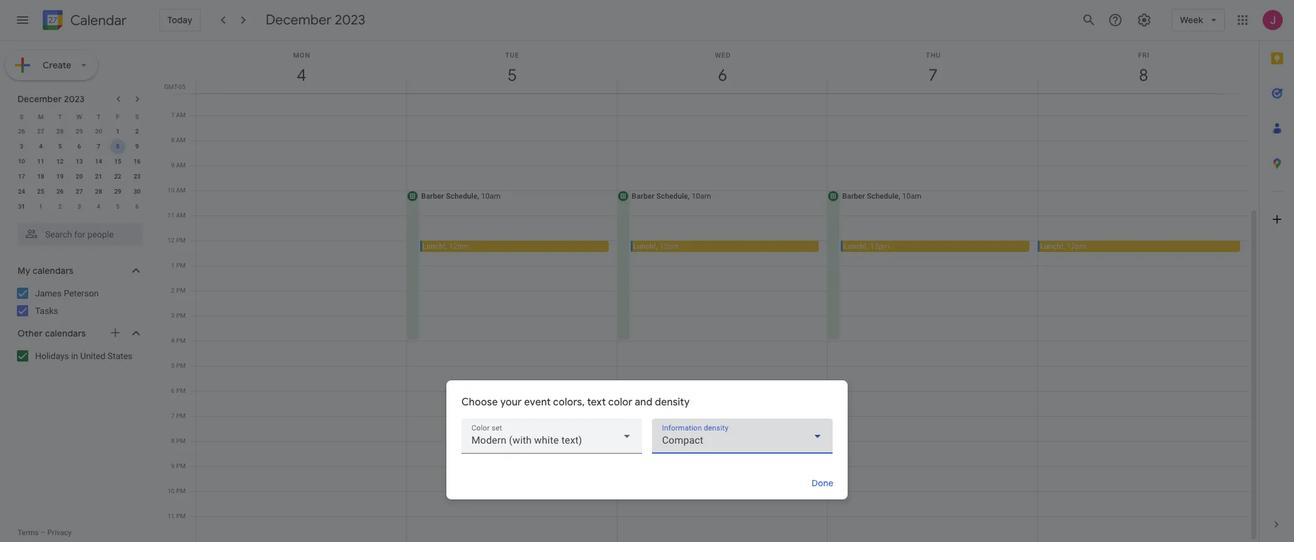 Task type: vqa. For each thing, say whether or not it's contained in the screenshot.


Task type: locate. For each thing, give the bounding box(es) containing it.
1 down f
[[116, 128, 120, 135]]

january 6 element
[[130, 199, 145, 215]]

2 schedule from the left
[[657, 192, 688, 201]]

2 horizontal spatial 5
[[171, 363, 175, 369]]

31
[[18, 203, 25, 210]]

1 horizontal spatial december 2023
[[266, 11, 366, 28]]

pm down 9 pm
[[176, 488, 186, 495]]

6 for 6 pm
[[171, 388, 175, 395]]

4 down 28 element
[[97, 203, 100, 210]]

05
[[179, 83, 186, 90]]

0 vertical spatial 3
[[20, 143, 23, 150]]

0 horizontal spatial 30
[[95, 128, 102, 135]]

5 up 6 pm
[[171, 363, 175, 369]]

3 down november 26 "element"
[[20, 143, 23, 150]]

9 up 10 pm
[[171, 463, 175, 470]]

am up 12 pm
[[176, 212, 186, 219]]

3 row from the top
[[12, 139, 147, 154]]

1 horizontal spatial 2023
[[335, 11, 366, 28]]

pm up 1 pm
[[176, 237, 186, 244]]

9 up 16
[[135, 143, 139, 150]]

november 27 element
[[33, 124, 48, 139]]

calendars inside dropdown button
[[45, 328, 86, 339]]

2 vertical spatial 9
[[171, 463, 175, 470]]

2 up 16
[[135, 128, 139, 135]]

5 down 29 element
[[116, 203, 120, 210]]

5
[[58, 143, 62, 150], [116, 203, 120, 210], [171, 363, 175, 369]]

5 for 5 pm
[[171, 363, 175, 369]]

calendar
[[70, 12, 127, 29]]

21 element
[[91, 169, 106, 184]]

None field
[[462, 419, 642, 454], [652, 419, 833, 454], [462, 419, 642, 454], [652, 419, 833, 454]]

1 vertical spatial 27
[[76, 188, 83, 195]]

1 vertical spatial 6
[[135, 203, 139, 210]]

1 pm from the top
[[176, 237, 186, 244]]

my calendars list
[[3, 284, 156, 321]]

done button
[[803, 469, 843, 499]]

1 horizontal spatial 27
[[76, 188, 83, 195]]

am for 8 am
[[176, 137, 186, 144]]

2 vertical spatial 1
[[171, 262, 175, 269]]

t
[[58, 113, 62, 120], [97, 113, 100, 120]]

7 row from the top
[[12, 199, 147, 215]]

james peterson
[[35, 289, 99, 299]]

row group
[[12, 124, 147, 215]]

7 up the 8 am
[[171, 112, 175, 119]]

29 down 22 element
[[114, 188, 121, 195]]

2 am from the top
[[176, 137, 186, 144]]

1 vertical spatial 11
[[168, 212, 175, 219]]

5 pm
[[171, 363, 186, 369]]

10 up 17
[[18, 158, 25, 165]]

pm for 3 pm
[[176, 312, 186, 319]]

column header
[[196, 41, 407, 93], [406, 41, 618, 93], [617, 41, 828, 93], [828, 41, 1039, 93], [1038, 41, 1250, 93]]

3 inside grid
[[171, 312, 175, 319]]

1 horizontal spatial 10am
[[692, 192, 711, 201]]

my
[[18, 265, 30, 277]]

29
[[76, 128, 83, 135], [114, 188, 121, 195]]

19
[[56, 173, 64, 180]]

1 vertical spatial 9
[[171, 162, 175, 169]]

2 horizontal spatial 2
[[171, 287, 175, 294]]

2 horizontal spatial barber schedule , 10am
[[843, 192, 922, 201]]

12
[[56, 158, 64, 165], [168, 237, 175, 244]]

december 2023
[[266, 11, 366, 28], [18, 93, 85, 105]]

pm up 8 pm
[[176, 413, 186, 420]]

1 horizontal spatial t
[[97, 113, 100, 120]]

9 for 9 am
[[171, 162, 175, 169]]

1 vertical spatial 7
[[97, 143, 100, 150]]

2 vertical spatial 3
[[171, 312, 175, 319]]

color
[[608, 397, 633, 409]]

lunch!
[[423, 242, 446, 251], [633, 242, 656, 251], [844, 242, 867, 251], [1041, 242, 1064, 251]]

10 inside "element"
[[18, 158, 25, 165]]

26 inside "element"
[[18, 128, 25, 135]]

30 for november 30 element
[[95, 128, 102, 135]]

2 column header from the left
[[406, 41, 618, 93]]

calendars inside 'dropdown button'
[[33, 265, 74, 277]]

30 down 23 'element'
[[134, 188, 141, 195]]

2 vertical spatial 5
[[171, 363, 175, 369]]

0 vertical spatial 27
[[37, 128, 44, 135]]

calendars for other calendars
[[45, 328, 86, 339]]

pm up 7 pm
[[176, 388, 186, 395]]

pm up 2 pm
[[176, 262, 186, 269]]

10am
[[481, 192, 501, 201], [692, 192, 711, 201], [903, 192, 922, 201]]

28
[[56, 128, 64, 135], [95, 188, 102, 195]]

12 pm from the top
[[176, 513, 186, 520]]

1 vertical spatial 4
[[97, 203, 100, 210]]

2 pm from the top
[[176, 262, 186, 269]]

6 down the 30 element
[[135, 203, 139, 210]]

1 horizontal spatial 12
[[168, 237, 175, 244]]

grid
[[161, 41, 1260, 543]]

0 horizontal spatial 3
[[20, 143, 23, 150]]

6 up 7 pm
[[171, 388, 175, 395]]

3 lunch! from the left
[[844, 242, 867, 251]]

3 barber schedule , 10am from the left
[[843, 192, 922, 201]]

11 element
[[33, 154, 48, 169]]

0 vertical spatial 26
[[18, 128, 25, 135]]

4 down november 27 element
[[39, 143, 43, 150]]

3 am from the top
[[176, 162, 186, 169]]

0 vertical spatial 7
[[171, 112, 175, 119]]

6 row from the top
[[12, 184, 147, 199]]

1 vertical spatial 29
[[114, 188, 121, 195]]

schedule
[[446, 192, 478, 201], [657, 192, 688, 201], [867, 192, 899, 201]]

3 barber from the left
[[843, 192, 865, 201]]

1
[[116, 128, 120, 135], [39, 203, 43, 210], [171, 262, 175, 269]]

0 vertical spatial calendars
[[33, 265, 74, 277]]

27 down m
[[37, 128, 44, 135]]

10 up 11 am
[[168, 187, 175, 194]]

7 down november 30 element
[[97, 143, 100, 150]]

1 lunch! from the left
[[423, 242, 446, 251]]

pm
[[176, 237, 186, 244], [176, 262, 186, 269], [176, 287, 186, 294], [176, 312, 186, 319], [176, 337, 186, 344], [176, 363, 186, 369], [176, 388, 186, 395], [176, 413, 186, 420], [176, 438, 186, 445], [176, 463, 186, 470], [176, 488, 186, 495], [176, 513, 186, 520]]

0 vertical spatial 29
[[76, 128, 83, 135]]

0 vertical spatial december
[[266, 11, 332, 28]]

0 horizontal spatial 2
[[58, 203, 62, 210]]

privacy
[[47, 529, 72, 538]]

27
[[37, 128, 44, 135], [76, 188, 83, 195]]

your
[[501, 397, 522, 409]]

pm up 3 pm
[[176, 287, 186, 294]]

4 lunch! , 12pm from the left
[[1041, 242, 1087, 251]]

28 inside november 28 'element'
[[56, 128, 64, 135]]

1 horizontal spatial 30
[[134, 188, 141, 195]]

8 up the 15
[[116, 143, 120, 150]]

0 horizontal spatial barber
[[421, 192, 444, 201]]

9 pm from the top
[[176, 438, 186, 445]]

8 pm from the top
[[176, 413, 186, 420]]

1 barber from the left
[[421, 192, 444, 201]]

27 element
[[72, 184, 87, 199]]

4 pm from the top
[[176, 312, 186, 319]]

4 down 3 pm
[[171, 337, 175, 344]]

2 barber schedule , 10am from the left
[[632, 192, 711, 201]]

6 down november 29 element
[[78, 143, 81, 150]]

2 10am from the left
[[692, 192, 711, 201]]

1 horizontal spatial december
[[266, 11, 332, 28]]

1 horizontal spatial barber
[[632, 192, 655, 201]]

1 horizontal spatial schedule
[[657, 192, 688, 201]]

29 for november 29 element
[[76, 128, 83, 135]]

7 pm
[[171, 413, 186, 420]]

7 up 8 pm
[[171, 413, 175, 420]]

row group containing 26
[[12, 124, 147, 215]]

calendars up james
[[33, 265, 74, 277]]

3 lunch! , 12pm from the left
[[844, 242, 890, 251]]

today button
[[159, 9, 201, 31]]

pm down 3 pm
[[176, 337, 186, 344]]

2 vertical spatial 4
[[171, 337, 175, 344]]

17
[[18, 173, 25, 180]]

2 row from the top
[[12, 124, 147, 139]]

1 vertical spatial 26
[[56, 188, 64, 195]]

4 row from the top
[[12, 154, 147, 169]]

27 inside november 27 element
[[37, 128, 44, 135]]

1 row from the top
[[12, 109, 147, 124]]

28 down the 21 element
[[95, 188, 102, 195]]

2 vertical spatial 11
[[168, 513, 175, 520]]

james
[[35, 289, 62, 299]]

s right f
[[135, 113, 139, 120]]

5 pm from the top
[[176, 337, 186, 344]]

t up november 30 element
[[97, 113, 100, 120]]

t up november 28 'element'
[[58, 113, 62, 120]]

calendar element
[[40, 8, 127, 35]]

2 horizontal spatial 6
[[171, 388, 175, 395]]

pm for 9 pm
[[176, 463, 186, 470]]

0 vertical spatial 6
[[78, 143, 81, 150]]

5 am from the top
[[176, 212, 186, 219]]

december 2023 grid
[[12, 109, 147, 215]]

8 up 9 pm
[[171, 438, 175, 445]]

2 for 2 pm
[[171, 287, 175, 294]]

am down the 8 am
[[176, 162, 186, 169]]

27 inside 27 element
[[76, 188, 83, 195]]

am
[[176, 112, 186, 119], [176, 137, 186, 144], [176, 162, 186, 169], [176, 187, 186, 194], [176, 212, 186, 219]]

9 inside row
[[135, 143, 139, 150]]

1 horizontal spatial 1
[[116, 128, 120, 135]]

1 vertical spatial 30
[[134, 188, 141, 195]]

row
[[12, 109, 147, 124], [12, 124, 147, 139], [12, 139, 147, 154], [12, 154, 147, 169], [12, 169, 147, 184], [12, 184, 147, 199], [12, 199, 147, 215]]

18
[[37, 173, 44, 180]]

5 down november 28 'element'
[[58, 143, 62, 150]]

0 horizontal spatial 10am
[[481, 192, 501, 201]]

27 down 20 element
[[76, 188, 83, 195]]

6 for january 6 element
[[135, 203, 139, 210]]

2 s from the left
[[135, 113, 139, 120]]

0 horizontal spatial december
[[18, 93, 62, 105]]

1 pm
[[171, 262, 186, 269]]

12 up 19
[[56, 158, 64, 165]]

7 for 7
[[97, 143, 100, 150]]

0 vertical spatial 12
[[56, 158, 64, 165]]

am up the 8 am
[[176, 112, 186, 119]]

1 vertical spatial 5
[[116, 203, 120, 210]]

12 inside grid
[[168, 237, 175, 244]]

2 horizontal spatial schedule
[[867, 192, 899, 201]]

22 element
[[110, 169, 125, 184]]

0 horizontal spatial 28
[[56, 128, 64, 135]]

0 horizontal spatial barber schedule , 10am
[[421, 192, 501, 201]]

1 vertical spatial 2023
[[64, 93, 85, 105]]

1 vertical spatial calendars
[[45, 328, 86, 339]]

15 element
[[110, 154, 125, 169]]

1 am from the top
[[176, 112, 186, 119]]

lunch! , 12pm
[[423, 242, 469, 251], [633, 242, 679, 251], [844, 242, 890, 251], [1041, 242, 1087, 251]]

7
[[171, 112, 175, 119], [97, 143, 100, 150], [171, 413, 175, 420]]

2023
[[335, 11, 366, 28], [64, 93, 85, 105]]

9
[[135, 143, 139, 150], [171, 162, 175, 169], [171, 463, 175, 470]]

2 lunch! , 12pm from the left
[[633, 242, 679, 251]]

8 down 7 am
[[171, 137, 175, 144]]

1 lunch! , 12pm from the left
[[423, 242, 469, 251]]

26 down 19 element
[[56, 188, 64, 195]]

s
[[20, 113, 23, 120], [135, 113, 139, 120]]

in
[[71, 351, 78, 361]]

holidays
[[35, 351, 69, 361]]

6 pm from the top
[[176, 363, 186, 369]]

3 pm from the top
[[176, 287, 186, 294]]

1 horizontal spatial s
[[135, 113, 139, 120]]

pm for 2 pm
[[176, 287, 186, 294]]

28 inside 28 element
[[95, 188, 102, 195]]

am down 9 am
[[176, 187, 186, 194]]

28 right november 27 element
[[56, 128, 64, 135]]

1 horizontal spatial 5
[[116, 203, 120, 210]]

2 t from the left
[[97, 113, 100, 120]]

27 for november 27 element
[[37, 128, 44, 135]]

barber schedule , 10am
[[421, 192, 501, 201], [632, 192, 711, 201], [843, 192, 922, 201]]

1 horizontal spatial 4
[[97, 203, 100, 210]]

united
[[80, 351, 105, 361]]

2 down 26 'element'
[[58, 203, 62, 210]]

0 vertical spatial 11
[[37, 158, 44, 165]]

1 vertical spatial 2
[[58, 203, 62, 210]]

calendars up "in"
[[45, 328, 86, 339]]

0 horizontal spatial 4
[[39, 143, 43, 150]]

2 vertical spatial 7
[[171, 413, 175, 420]]

4 am from the top
[[176, 187, 186, 194]]

pm down 10 pm
[[176, 513, 186, 520]]

0 vertical spatial 2023
[[335, 11, 366, 28]]

1 horizontal spatial 26
[[56, 188, 64, 195]]

january 1 element
[[33, 199, 48, 215]]

1 vertical spatial december 2023
[[18, 93, 85, 105]]

29 for 29 element
[[114, 188, 121, 195]]

0 horizontal spatial schedule
[[446, 192, 478, 201]]

22
[[114, 173, 121, 180]]

am for 10 am
[[176, 187, 186, 194]]

8
[[171, 137, 175, 144], [116, 143, 120, 150], [171, 438, 175, 445]]

pm down 8 pm
[[176, 463, 186, 470]]

2 12pm from the left
[[660, 242, 679, 251]]

11 down 10 am
[[168, 212, 175, 219]]

29 element
[[110, 184, 125, 199]]

0 vertical spatial 9
[[135, 143, 139, 150]]

2 horizontal spatial barber
[[843, 192, 865, 201]]

2 lunch! from the left
[[633, 242, 656, 251]]

0 horizontal spatial 29
[[76, 128, 83, 135]]

f
[[116, 113, 120, 120]]

1 vertical spatial 3
[[78, 203, 81, 210]]

8 cell
[[108, 139, 127, 154]]

0 vertical spatial 10
[[18, 158, 25, 165]]

None search field
[[0, 218, 156, 246]]

2 vertical spatial 2
[[171, 287, 175, 294]]

2 inside grid
[[171, 287, 175, 294]]

10 pm from the top
[[176, 463, 186, 470]]

7 pm from the top
[[176, 388, 186, 395]]

11 inside row
[[37, 158, 44, 165]]

2 horizontal spatial 1
[[171, 262, 175, 269]]

6
[[78, 143, 81, 150], [135, 203, 139, 210], [171, 388, 175, 395]]

7 inside row
[[97, 143, 100, 150]]

1 vertical spatial 12
[[168, 237, 175, 244]]

1 s from the left
[[20, 113, 23, 120]]

2 vertical spatial 6
[[171, 388, 175, 395]]

0 vertical spatial 28
[[56, 128, 64, 135]]

0 horizontal spatial 12
[[56, 158, 64, 165]]

4
[[39, 143, 43, 150], [97, 203, 100, 210], [171, 337, 175, 344]]

26
[[18, 128, 25, 135], [56, 188, 64, 195]]

row containing 26
[[12, 124, 147, 139]]

1 t from the left
[[58, 113, 62, 120]]

11 up 18
[[37, 158, 44, 165]]

2 up 3 pm
[[171, 287, 175, 294]]

4 pm
[[171, 337, 186, 344]]

25
[[37, 188, 44, 195]]

1 horizontal spatial 6
[[135, 203, 139, 210]]

6 pm
[[171, 388, 186, 395]]

3 down 27 element
[[78, 203, 81, 210]]

11 am
[[168, 212, 186, 219]]

11 down 10 pm
[[168, 513, 175, 520]]

0 horizontal spatial 26
[[18, 128, 25, 135]]

30 inside november 30 element
[[95, 128, 102, 135]]

30
[[95, 128, 102, 135], [134, 188, 141, 195]]

1 horizontal spatial 3
[[78, 203, 81, 210]]

row containing 10
[[12, 154, 147, 169]]

s up november 26 "element"
[[20, 113, 23, 120]]

privacy link
[[47, 529, 72, 538]]

tab list
[[1260, 41, 1295, 507]]

2 horizontal spatial 4
[[171, 337, 175, 344]]

2
[[135, 128, 139, 135], [58, 203, 62, 210], [171, 287, 175, 294]]

12 down 11 am
[[168, 237, 175, 244]]

0 horizontal spatial 1
[[39, 203, 43, 210]]

gmt-
[[164, 83, 179, 90]]

,
[[478, 192, 479, 201], [688, 192, 690, 201], [899, 192, 901, 201], [446, 242, 447, 251], [656, 242, 658, 251], [867, 242, 869, 251], [1064, 242, 1065, 251]]

29 down w
[[76, 128, 83, 135]]

31 element
[[14, 199, 29, 215]]

12 for 12 pm
[[168, 237, 175, 244]]

10 pm
[[168, 488, 186, 495]]

30 inside the 30 element
[[134, 188, 141, 195]]

3 down 2 pm
[[171, 312, 175, 319]]

27 for 27 element
[[76, 188, 83, 195]]

12 inside row
[[56, 158, 64, 165]]

am down 7 am
[[176, 137, 186, 144]]

26 inside 'element'
[[56, 188, 64, 195]]

7 for 7 am
[[171, 112, 175, 119]]

calendars
[[33, 265, 74, 277], [45, 328, 86, 339]]

5 inside grid
[[171, 363, 175, 369]]

pm for 6 pm
[[176, 388, 186, 395]]

december
[[266, 11, 332, 28], [18, 93, 62, 105]]

11
[[37, 158, 44, 165], [168, 212, 175, 219], [168, 513, 175, 520]]

peterson
[[64, 289, 99, 299]]

january 2 element
[[53, 199, 68, 215]]

pm down 2 pm
[[176, 312, 186, 319]]

pm up 9 pm
[[176, 438, 186, 445]]

1 horizontal spatial barber schedule , 10am
[[632, 192, 711, 201]]

8 for 8 am
[[171, 137, 175, 144]]

30 for the 30 element
[[134, 188, 141, 195]]

november 29 element
[[72, 124, 87, 139]]

1 horizontal spatial 28
[[95, 188, 102, 195]]

5 row from the top
[[12, 169, 147, 184]]

9 up 10 am
[[171, 162, 175, 169]]

5 inside "element"
[[116, 203, 120, 210]]

7 am
[[171, 112, 186, 119]]

8 inside cell
[[116, 143, 120, 150]]

12pm
[[449, 242, 469, 251], [660, 242, 679, 251], [870, 242, 890, 251], [1067, 242, 1087, 251]]

10 up 11 pm
[[168, 488, 175, 495]]

grid containing barber schedule
[[161, 41, 1260, 543]]

pm up 6 pm
[[176, 363, 186, 369]]

3
[[20, 143, 23, 150], [78, 203, 81, 210], [171, 312, 175, 319]]

1 down 25 element
[[39, 203, 43, 210]]

w
[[77, 113, 82, 120]]

1 vertical spatial 1
[[39, 203, 43, 210]]

11 pm from the top
[[176, 488, 186, 495]]

1 down 12 pm
[[171, 262, 175, 269]]

0 horizontal spatial 5
[[58, 143, 62, 150]]

–
[[41, 529, 46, 538]]

1 horizontal spatial 29
[[114, 188, 121, 195]]

row containing s
[[12, 109, 147, 124]]

1 vertical spatial 28
[[95, 188, 102, 195]]

26 left november 27 element
[[18, 128, 25, 135]]

2 horizontal spatial 3
[[171, 312, 175, 319]]

30 right november 29 element
[[95, 128, 102, 135]]

1 for january 1 element
[[39, 203, 43, 210]]

4 inside january 4 element
[[97, 203, 100, 210]]

1 horizontal spatial 2
[[135, 128, 139, 135]]

0 horizontal spatial t
[[58, 113, 62, 120]]

0 horizontal spatial 27
[[37, 128, 44, 135]]

0 horizontal spatial s
[[20, 113, 23, 120]]

1 vertical spatial 10
[[168, 187, 175, 194]]

10
[[18, 158, 25, 165], [168, 187, 175, 194], [168, 488, 175, 495]]

2 horizontal spatial 10am
[[903, 192, 922, 201]]



Task type: describe. For each thing, give the bounding box(es) containing it.
28 element
[[91, 184, 106, 199]]

1 column header from the left
[[196, 41, 407, 93]]

12 element
[[53, 154, 68, 169]]

january 5 element
[[110, 199, 125, 215]]

pm for 1 pm
[[176, 262, 186, 269]]

1 barber schedule , 10am from the left
[[421, 192, 501, 201]]

4 for january 4 element
[[97, 203, 100, 210]]

event
[[524, 397, 551, 409]]

0 horizontal spatial 6
[[78, 143, 81, 150]]

0 horizontal spatial december 2023
[[18, 93, 85, 105]]

23 element
[[130, 169, 145, 184]]

3 12pm from the left
[[870, 242, 890, 251]]

1 vertical spatial december
[[18, 93, 62, 105]]

9 pm
[[171, 463, 186, 470]]

terms link
[[18, 529, 39, 538]]

november 30 element
[[91, 124, 106, 139]]

3 column header from the left
[[617, 41, 828, 93]]

24 element
[[14, 184, 29, 199]]

11 for 11
[[37, 158, 44, 165]]

am for 11 am
[[176, 212, 186, 219]]

1 schedule from the left
[[446, 192, 478, 201]]

2 barber from the left
[[632, 192, 655, 201]]

calendar heading
[[68, 12, 127, 29]]

10 for 10
[[18, 158, 25, 165]]

3 pm
[[171, 312, 186, 319]]

today
[[167, 14, 192, 26]]

26 for november 26 "element"
[[18, 128, 25, 135]]

4 for 4 pm
[[171, 337, 175, 344]]

pm for 12 pm
[[176, 237, 186, 244]]

12 pm
[[168, 237, 186, 244]]

0 vertical spatial 4
[[39, 143, 43, 150]]

8 am
[[171, 137, 186, 144]]

10 element
[[14, 154, 29, 169]]

1 for 1 pm
[[171, 262, 175, 269]]

3 10am from the left
[[903, 192, 922, 201]]

26 for 26 'element'
[[56, 188, 64, 195]]

21
[[95, 173, 102, 180]]

tasks
[[35, 306, 58, 316]]

8 for 8
[[116, 143, 120, 150]]

other calendars button
[[3, 324, 156, 344]]

am for 9 am
[[176, 162, 186, 169]]

m
[[38, 113, 44, 120]]

4 lunch! from the left
[[1041, 242, 1064, 251]]

other
[[18, 328, 43, 339]]

0 vertical spatial 1
[[116, 128, 120, 135]]

pm for 7 pm
[[176, 413, 186, 420]]

16
[[134, 158, 141, 165]]

row containing 31
[[12, 199, 147, 215]]

row containing 17
[[12, 169, 147, 184]]

24
[[18, 188, 25, 195]]

19 element
[[53, 169, 68, 184]]

20 element
[[72, 169, 87, 184]]

17 element
[[14, 169, 29, 184]]

calendars for my calendars
[[33, 265, 74, 277]]

4 column header from the left
[[828, 41, 1039, 93]]

9 for 9
[[135, 143, 139, 150]]

13 element
[[72, 154, 87, 169]]

9 am
[[171, 162, 186, 169]]

23
[[134, 173, 141, 180]]

choose your event colors, text color and density
[[462, 397, 690, 409]]

10 for 10 pm
[[168, 488, 175, 495]]

pm for 4 pm
[[176, 337, 186, 344]]

pm for 11 pm
[[176, 513, 186, 520]]

colors,
[[553, 397, 585, 409]]

9 for 9 pm
[[171, 463, 175, 470]]

16 element
[[130, 154, 145, 169]]

january 3 element
[[72, 199, 87, 215]]

8 pm
[[171, 438, 186, 445]]

november 26 element
[[14, 124, 29, 139]]

3 for january 3 element
[[78, 203, 81, 210]]

january 4 element
[[91, 199, 106, 215]]

30 element
[[130, 184, 145, 199]]

14
[[95, 158, 102, 165]]

10 for 10 am
[[168, 187, 175, 194]]

gmt-05
[[164, 83, 186, 90]]

4 12pm from the left
[[1067, 242, 1087, 251]]

text
[[587, 397, 606, 409]]

pm for 8 pm
[[176, 438, 186, 445]]

0 vertical spatial 2
[[135, 128, 139, 135]]

other calendars
[[18, 328, 86, 339]]

28 for november 28 'element'
[[56, 128, 64, 135]]

8 for 8 pm
[[171, 438, 175, 445]]

28 for 28 element
[[95, 188, 102, 195]]

row containing 24
[[12, 184, 147, 199]]

0 vertical spatial december 2023
[[266, 11, 366, 28]]

18 element
[[33, 169, 48, 184]]

3 for 3 pm
[[171, 312, 175, 319]]

holidays in united states
[[35, 351, 133, 361]]

13
[[76, 158, 83, 165]]

my calendars button
[[3, 261, 156, 281]]

choose
[[462, 397, 498, 409]]

my calendars
[[18, 265, 74, 277]]

5 for january 5 "element"
[[116, 203, 120, 210]]

1 12pm from the left
[[449, 242, 469, 251]]

terms
[[18, 529, 39, 538]]

10 am
[[168, 187, 186, 194]]

pm for 5 pm
[[176, 363, 186, 369]]

3 schedule from the left
[[867, 192, 899, 201]]

main drawer image
[[15, 13, 30, 28]]

0 vertical spatial 5
[[58, 143, 62, 150]]

25 element
[[33, 184, 48, 199]]

0 horizontal spatial 2023
[[64, 93, 85, 105]]

12 for 12
[[56, 158, 64, 165]]

terms – privacy
[[18, 529, 72, 538]]

11 pm
[[168, 513, 186, 520]]

states
[[108, 351, 133, 361]]

20
[[76, 173, 83, 180]]

15
[[114, 158, 121, 165]]

and
[[635, 397, 653, 409]]

2 pm
[[171, 287, 186, 294]]

26 element
[[53, 184, 68, 199]]

density
[[655, 397, 690, 409]]

14 element
[[91, 154, 106, 169]]

done
[[812, 478, 834, 490]]

7 for 7 pm
[[171, 413, 175, 420]]

support image
[[1108, 13, 1123, 28]]

pm for 10 pm
[[176, 488, 186, 495]]

5 column header from the left
[[1038, 41, 1250, 93]]

am for 7 am
[[176, 112, 186, 119]]

choose your event colors, text color and density dialog
[[447, 381, 848, 500]]

11 for 11 am
[[168, 212, 175, 219]]

november 28 element
[[53, 124, 68, 139]]

1 10am from the left
[[481, 192, 501, 201]]

row containing 3
[[12, 139, 147, 154]]

11 for 11 pm
[[168, 513, 175, 520]]

2 for 'january 2' element
[[58, 203, 62, 210]]



